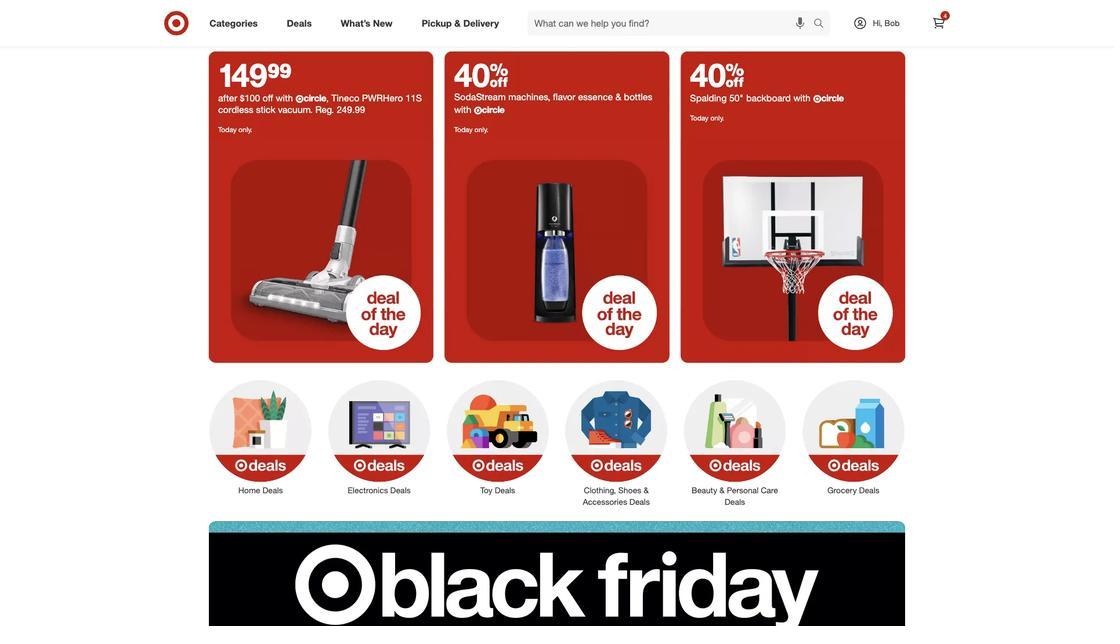Task type: vqa. For each thing, say whether or not it's contained in the screenshot.
11S
yes



Task type: describe. For each thing, give the bounding box(es) containing it.
electronics deals
[[348, 485, 411, 496]]

149
[[218, 55, 267, 94]]

99
[[267, 55, 292, 94]]

accessories
[[583, 497, 627, 507]]

pickup & delivery
[[422, 17, 499, 29]]

flavor
[[553, 92, 576, 103]]

only. for after
[[239, 125, 252, 134]]

& inside clothing, shoes & accessories deals
[[644, 485, 649, 496]]

what's new
[[341, 17, 393, 29]]

249.99
[[337, 104, 365, 116]]

149 99
[[218, 55, 292, 94]]

home
[[238, 485, 260, 496]]

& right the pickup at top left
[[454, 17, 461, 29]]

what's
[[341, 17, 370, 29]]

toy deals
[[480, 485, 515, 496]]

sodastream
[[454, 92, 506, 103]]

50"
[[729, 93, 744, 104]]

4
[[944, 12, 947, 19]]

beauty
[[692, 485, 717, 496]]

tineco
[[331, 93, 359, 104]]

deals right electronics
[[390, 485, 411, 496]]

today for after $100 off with
[[218, 125, 237, 134]]

toy
[[480, 485, 493, 496]]

& inside sodastream machines, flavor essence & bottles with
[[616, 92, 621, 103]]

bottles
[[624, 92, 653, 103]]

toy deals link
[[438, 378, 557, 496]]

delivery
[[463, 17, 499, 29]]

target deal of the day image for spalding 50" backboard with
[[681, 139, 905, 363]]

circle for sodastream machines, flavor essence & bottles with
[[482, 104, 505, 116]]

home deals link
[[201, 378, 320, 496]]

target black friday image
[[209, 522, 905, 627]]

what's new link
[[331, 10, 407, 36]]

cordless
[[218, 104, 253, 116]]

hi, bob
[[873, 18, 900, 28]]

,
[[326, 93, 329, 104]]

& inside beauty & personal care deals
[[720, 485, 725, 496]]

backboard
[[746, 93, 791, 104]]

, tineco pwrhero 11s cordless stick vacuum. reg. 249.99
[[218, 93, 422, 116]]

electronics
[[348, 485, 388, 496]]

deals link
[[277, 10, 326, 36]]

beauty & personal care deals
[[692, 485, 778, 507]]

clothing,
[[584, 485, 616, 496]]

clothing, shoes & accessories deals link
[[557, 378, 676, 508]]

deals right home
[[263, 485, 283, 496]]

today for spalding 50" backboard with
[[690, 114, 709, 122]]

essence
[[578, 92, 613, 103]]

deals inside beauty & personal care deals
[[725, 497, 745, 507]]



Task type: locate. For each thing, give the bounding box(es) containing it.
4 link
[[926, 10, 952, 36]]

with for backboard
[[793, 93, 811, 104]]

today for sodastream machines, flavor essence & bottles with
[[454, 125, 473, 134]]

& left bottles
[[616, 92, 621, 103]]

vacuum.
[[278, 104, 313, 116]]

0 horizontal spatial with
[[276, 93, 293, 104]]

target deal of the day image
[[209, 0, 905, 40], [681, 139, 905, 363], [209, 139, 433, 363], [445, 139, 669, 363]]

home deals
[[238, 485, 283, 496]]

only. for spalding
[[710, 114, 724, 122]]

search
[[808, 19, 836, 30]]

pickup & delivery link
[[412, 10, 514, 36]]

search button
[[808, 10, 836, 38]]

spalding 50" backboard with
[[690, 93, 813, 104]]

today only. for sodastream machines, flavor essence & bottles with
[[454, 125, 488, 134]]

deals right grocery at the right of the page
[[859, 485, 880, 496]]

circle for after $100 off with
[[304, 93, 326, 104]]

1 horizontal spatial 40
[[690, 55, 744, 94]]

40 for spalding
[[690, 55, 744, 94]]

40 down delivery
[[454, 55, 508, 94]]

0 horizontal spatial circle
[[304, 93, 326, 104]]

1 40 from the left
[[454, 55, 508, 94]]

only. down sodastream
[[475, 125, 488, 134]]

deals right toy
[[495, 485, 515, 496]]

1 horizontal spatial only.
[[475, 125, 488, 134]]

sodastream machines, flavor essence & bottles with
[[454, 92, 653, 116]]

40
[[454, 55, 508, 94], [690, 55, 744, 94]]

today down sodastream
[[454, 125, 473, 134]]

1 horizontal spatial circle
[[482, 104, 505, 116]]

What can we help you find? suggestions appear below search field
[[527, 10, 816, 36]]

2 horizontal spatial today only.
[[690, 114, 724, 122]]

2 horizontal spatial only.
[[710, 114, 724, 122]]

today only. down sodastream
[[454, 125, 488, 134]]

target deal of the day image for sodastream machines, flavor essence & bottles with
[[445, 139, 669, 363]]

grocery
[[827, 485, 857, 496]]

machines,
[[508, 92, 550, 103]]

circle for spalding 50" backboard with
[[821, 93, 844, 104]]

today down cordless
[[218, 125, 237, 134]]

deals
[[287, 17, 312, 29], [263, 485, 283, 496], [390, 485, 411, 496], [495, 485, 515, 496], [859, 485, 880, 496], [629, 497, 650, 507], [725, 497, 745, 507]]

40 for sodastream
[[454, 55, 508, 94]]

0 horizontal spatial only.
[[239, 125, 252, 134]]

target deal of the day image for after $100 off with
[[209, 139, 433, 363]]

with inside sodastream machines, flavor essence & bottles with
[[454, 104, 471, 116]]

stick
[[256, 104, 275, 116]]

reg.
[[315, 104, 334, 116]]

off
[[263, 93, 273, 104]]

0 horizontal spatial today
[[218, 125, 237, 134]]

categories link
[[200, 10, 272, 36]]

today only. for after $100 off with
[[218, 125, 252, 134]]

today only. down spalding
[[690, 114, 724, 122]]

grocery deals
[[827, 485, 880, 496]]

personal
[[727, 485, 759, 496]]

care
[[761, 485, 778, 496]]

&
[[454, 17, 461, 29], [616, 92, 621, 103], [644, 485, 649, 496], [720, 485, 725, 496]]

shoes
[[618, 485, 641, 496]]

2 horizontal spatial circle
[[821, 93, 844, 104]]

spalding
[[690, 93, 727, 104]]

deals inside clothing, shoes & accessories deals
[[629, 497, 650, 507]]

new
[[373, 17, 393, 29]]

categories
[[209, 17, 258, 29]]

with
[[276, 93, 293, 104], [793, 93, 811, 104], [454, 104, 471, 116]]

circle
[[304, 93, 326, 104], [821, 93, 844, 104], [482, 104, 505, 116]]

clothing, shoes & accessories deals
[[583, 485, 650, 507]]

electronics deals link
[[320, 378, 438, 496]]

with down sodastream
[[454, 104, 471, 116]]

0 horizontal spatial today only.
[[218, 125, 252, 134]]

beauty & personal care deals link
[[676, 378, 794, 508]]

pwrhero
[[362, 93, 403, 104]]

with right "backboard"
[[793, 93, 811, 104]]

0 horizontal spatial 40
[[454, 55, 508, 94]]

hi,
[[873, 18, 882, 28]]

1 horizontal spatial today only.
[[454, 125, 488, 134]]

1 horizontal spatial with
[[454, 104, 471, 116]]

deals up 99
[[287, 17, 312, 29]]

only. down cordless
[[239, 125, 252, 134]]

2 horizontal spatial with
[[793, 93, 811, 104]]

deals down personal
[[725, 497, 745, 507]]

1 horizontal spatial today
[[454, 125, 473, 134]]

2 40 from the left
[[690, 55, 744, 94]]

with up vacuum.
[[276, 93, 293, 104]]

with for off
[[276, 93, 293, 104]]

today only. down cordless
[[218, 125, 252, 134]]

only.
[[710, 114, 724, 122], [239, 125, 252, 134], [475, 125, 488, 134]]

11s
[[406, 93, 422, 104]]

only. for sodastream
[[475, 125, 488, 134]]

40 left "backboard"
[[690, 55, 744, 94]]

today down spalding
[[690, 114, 709, 122]]

& right shoes
[[644, 485, 649, 496]]

today only. for spalding 50" backboard with
[[690, 114, 724, 122]]

after
[[218, 93, 237, 104]]

only. down spalding
[[710, 114, 724, 122]]

today
[[690, 114, 709, 122], [218, 125, 237, 134], [454, 125, 473, 134]]

pickup
[[422, 17, 452, 29]]

grocery deals link
[[794, 378, 913, 496]]

bob
[[885, 18, 900, 28]]

today only.
[[690, 114, 724, 122], [218, 125, 252, 134], [454, 125, 488, 134]]

after $100 off with
[[218, 93, 296, 104]]

$100
[[240, 93, 260, 104]]

deals down shoes
[[629, 497, 650, 507]]

& right beauty
[[720, 485, 725, 496]]

2 horizontal spatial today
[[690, 114, 709, 122]]



